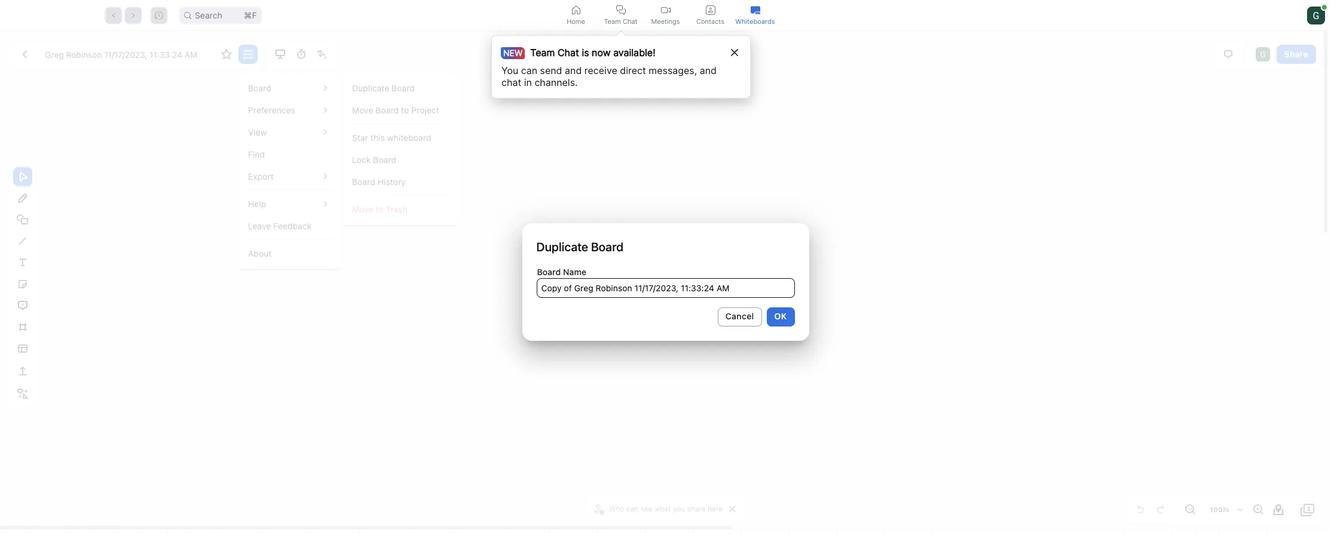 Task type: vqa. For each thing, say whether or not it's contained in the screenshot.
You can send and receive direct messages, and chat in channels. element
yes



Task type: describe. For each thing, give the bounding box(es) containing it.
tooltip containing team chat is now available! you can send and receive direct messages, and chat in channels.
[[491, 30, 751, 99]]

is
[[582, 47, 589, 59]]

whiteboard small image
[[751, 5, 760, 15]]

available!
[[614, 47, 656, 59]]

team chat image
[[616, 5, 626, 15]]

⌘f
[[244, 10, 257, 20]]

team for team chat is now available! you can send and receive direct messages, and chat in channels.
[[530, 47, 555, 59]]

whiteboard small image
[[751, 5, 760, 15]]

tab list containing home
[[554, 0, 778, 30]]

online image
[[1322, 5, 1327, 9]]

meetings button
[[643, 0, 688, 30]]

contacts button
[[688, 0, 733, 30]]

1 and from the left
[[565, 65, 582, 77]]

team chat image
[[616, 5, 626, 15]]

chat
[[502, 77, 522, 88]]

2 and from the left
[[700, 65, 717, 77]]

search
[[195, 10, 222, 20]]

team chat button
[[599, 0, 643, 30]]

chat for team chat
[[623, 17, 638, 25]]

team for team chat
[[604, 17, 621, 25]]

whiteboards button
[[733, 0, 778, 30]]

receive
[[585, 65, 618, 77]]

video on image
[[661, 5, 671, 15]]



Task type: locate. For each thing, give the bounding box(es) containing it.
chat
[[623, 17, 638, 25], [558, 47, 579, 59]]

team chat
[[604, 17, 638, 25]]

send
[[540, 65, 562, 77]]

messages,
[[649, 65, 697, 77]]

direct
[[620, 65, 646, 77]]

home button
[[554, 0, 599, 30]]

you can send and receive direct messages, and chat in channels. element
[[502, 65, 729, 88]]

1 vertical spatial chat
[[558, 47, 579, 59]]

team inside team chat is now available! you can send and receive direct messages, and chat in channels.
[[530, 47, 555, 59]]

you
[[502, 65, 519, 77]]

team inside button
[[604, 17, 621, 25]]

0 horizontal spatial team
[[530, 47, 555, 59]]

video on image
[[661, 5, 671, 15]]

contacts
[[697, 17, 725, 25]]

1 horizontal spatial and
[[700, 65, 717, 77]]

close image
[[731, 49, 738, 56]]

team
[[604, 17, 621, 25], [530, 47, 555, 59]]

in
[[524, 77, 532, 88]]

team down team chat image
[[604, 17, 621, 25]]

and right the messages,
[[700, 65, 717, 77]]

channels.
[[535, 77, 578, 88]]

team chat is now available! you can send and receive direct messages, and chat in channels.
[[502, 47, 717, 88]]

chat inside team chat is now available! you can send and receive direct messages, and chat in channels.
[[558, 47, 579, 59]]

profile contact image
[[706, 5, 715, 15]]

team chat is now available! element
[[505, 45, 656, 60]]

chat for team chat is now available! you can send and receive direct messages, and chat in channels.
[[558, 47, 579, 59]]

and
[[565, 65, 582, 77], [700, 65, 717, 77]]

chat left is
[[558, 47, 579, 59]]

profile contact image
[[706, 5, 715, 15]]

magnifier image
[[184, 12, 191, 19]]

close image
[[731, 49, 738, 56]]

0 vertical spatial chat
[[623, 17, 638, 25]]

team up send
[[530, 47, 555, 59]]

home small image
[[571, 5, 581, 15], [571, 5, 581, 15]]

tab list
[[554, 0, 778, 30]]

home
[[567, 17, 585, 25]]

chat inside button
[[623, 17, 638, 25]]

0 horizontal spatial and
[[565, 65, 582, 77]]

meetings
[[651, 17, 680, 25]]

tooltip
[[491, 30, 751, 99]]

1 horizontal spatial team
[[604, 17, 621, 25]]

now
[[592, 47, 611, 59]]

avatar image
[[1308, 6, 1326, 24]]

can
[[521, 65, 538, 77]]

and down the team chat is now available! element
[[565, 65, 582, 77]]

magnifier image
[[184, 12, 191, 19]]

whiteboards
[[736, 17, 775, 25]]

1 vertical spatial team
[[530, 47, 555, 59]]

0 vertical spatial team
[[604, 17, 621, 25]]

1 horizontal spatial chat
[[623, 17, 638, 25]]

chat down team chat icon
[[623, 17, 638, 25]]

0 horizontal spatial chat
[[558, 47, 579, 59]]

online image
[[1322, 5, 1327, 9]]



